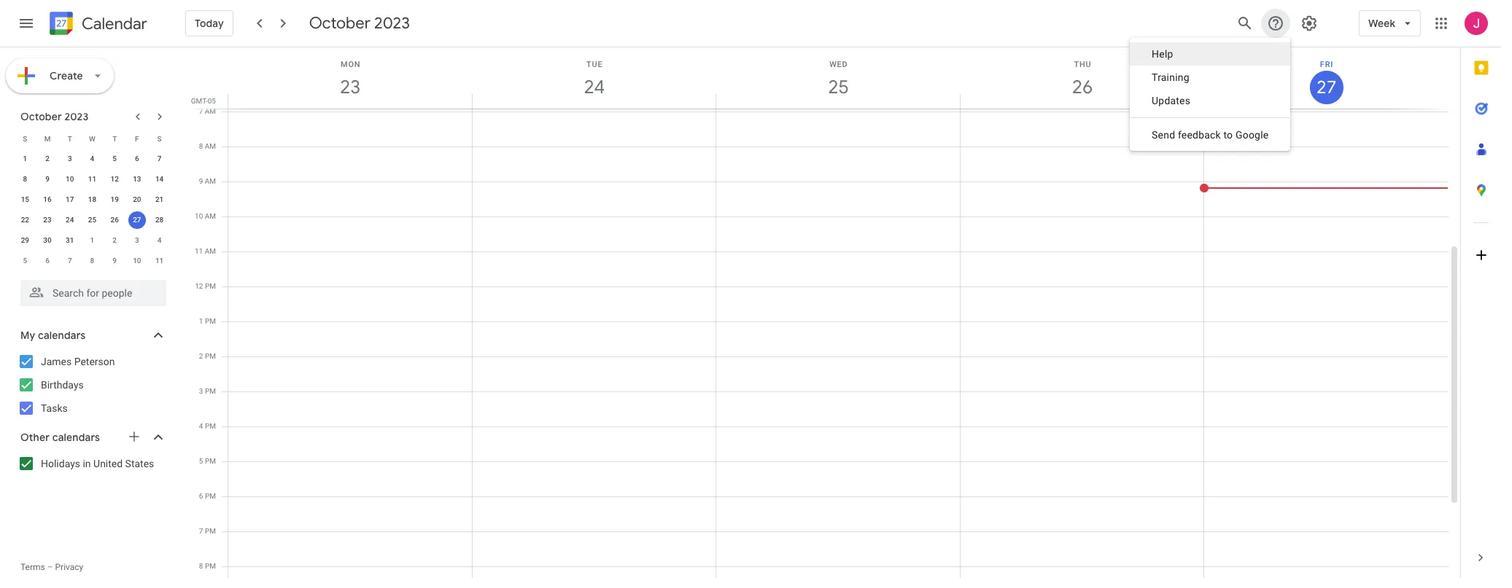 Task type: describe. For each thing, give the bounding box(es) containing it.
23 column header
[[228, 47, 472, 109]]

calendar heading
[[79, 13, 147, 34]]

today
[[195, 17, 224, 30]]

21
[[155, 196, 164, 204]]

2 s from the left
[[157, 135, 162, 143]]

12 for 12 pm
[[195, 282, 203, 290]]

my calendars
[[20, 329, 86, 342]]

24 inside row
[[66, 216, 74, 224]]

4 for 4 pm
[[199, 422, 203, 430]]

24 link
[[578, 71, 611, 104]]

8 for november 8 element
[[90, 257, 94, 265]]

18 element
[[83, 191, 101, 209]]

8 for 8 pm
[[199, 562, 203, 570]]

18
[[88, 196, 96, 204]]

pm for 12 pm
[[205, 282, 216, 290]]

30 element
[[39, 232, 56, 249]]

24 column header
[[472, 47, 716, 109]]

05
[[208, 97, 216, 105]]

am for 8 am
[[205, 142, 216, 150]]

tasks
[[41, 403, 68, 414]]

pm for 8 pm
[[205, 562, 216, 570]]

row containing 22
[[14, 210, 171, 231]]

27, today element
[[128, 212, 146, 229]]

11 for november 11 element
[[155, 257, 164, 265]]

27 inside cell
[[133, 216, 141, 224]]

1 vertical spatial october
[[20, 110, 62, 123]]

3 for november 3 element
[[135, 236, 139, 244]]

19
[[110, 196, 119, 204]]

6 for 'november 6' element
[[45, 257, 50, 265]]

30
[[43, 236, 52, 244]]

calendar element
[[47, 9, 147, 41]]

9 for november 9 element
[[113, 257, 117, 265]]

22
[[21, 216, 29, 224]]

15 element
[[16, 191, 34, 209]]

27 column header
[[1204, 47, 1449, 109]]

10 for november 10 element
[[133, 257, 141, 265]]

25 column header
[[716, 47, 961, 109]]

0 horizontal spatial 1
[[23, 155, 27, 163]]

26 column header
[[960, 47, 1205, 109]]

15
[[21, 196, 29, 204]]

0 horizontal spatial october 2023
[[20, 110, 89, 123]]

16 element
[[39, 191, 56, 209]]

23 link
[[334, 71, 367, 104]]

6 for 6 pm
[[199, 492, 203, 500]]

7 up 14
[[157, 155, 162, 163]]

8 for 8 am
[[199, 142, 203, 150]]

25 inside the wed 25
[[827, 75, 848, 99]]

november 4 element
[[151, 232, 168, 249]]

gmt-05
[[191, 97, 216, 105]]

row containing 15
[[14, 190, 171, 210]]

terms
[[20, 562, 45, 573]]

other
[[20, 431, 50, 444]]

peterson
[[74, 356, 115, 368]]

3 pm
[[199, 387, 216, 395]]

holidays in united states
[[41, 458, 154, 470]]

1 vertical spatial 2023
[[65, 110, 89, 123]]

2 pm
[[199, 352, 216, 360]]

united
[[93, 458, 123, 470]]

28 element
[[151, 212, 168, 229]]

holidays
[[41, 458, 80, 470]]

james peterson
[[41, 356, 115, 368]]

pm for 7 pm
[[205, 527, 216, 535]]

november 9 element
[[106, 252, 123, 270]]

tue 24
[[583, 60, 604, 99]]

mon 23
[[339, 60, 361, 99]]

google
[[1236, 129, 1269, 141]]

send feedback to google
[[1152, 129, 1269, 141]]

birthdays
[[41, 379, 84, 391]]

calendars for my calendars
[[38, 329, 86, 342]]

to
[[1224, 129, 1233, 141]]

8 up 15
[[23, 175, 27, 183]]

7 for november 7 'element'
[[68, 257, 72, 265]]

pm for 1 pm
[[205, 317, 216, 325]]

12 element
[[106, 171, 123, 188]]

calendars for other calendars
[[52, 431, 100, 444]]

states
[[125, 458, 154, 470]]

today button
[[185, 6, 233, 41]]

2 for november 2 element
[[113, 236, 117, 244]]

pm for 5 pm
[[205, 457, 216, 465]]

17 element
[[61, 191, 79, 209]]

feedback
[[1178, 129, 1221, 141]]

gmt-
[[191, 97, 208, 105]]

create button
[[6, 58, 114, 93]]

7 am
[[199, 107, 216, 115]]

25 link
[[822, 71, 855, 104]]

november 10 element
[[128, 252, 146, 270]]

thu
[[1074, 60, 1092, 69]]

updates menu item
[[1130, 89, 1291, 112]]

13
[[133, 175, 141, 183]]

my calendars list
[[3, 350, 181, 420]]

0 horizontal spatial 9
[[45, 175, 50, 183]]

calendar
[[82, 13, 147, 34]]

14
[[155, 175, 164, 183]]

29
[[21, 236, 29, 244]]

1 horizontal spatial october
[[309, 13, 371, 34]]

privacy
[[55, 562, 83, 573]]

james
[[41, 356, 72, 368]]

26 element
[[106, 212, 123, 229]]

send feedback to google menu item
[[1130, 123, 1291, 147]]

1 t from the left
[[68, 135, 72, 143]]

in
[[83, 458, 91, 470]]

my calendars button
[[3, 324, 181, 347]]

4 pm
[[199, 422, 216, 430]]

pm for 3 pm
[[205, 387, 216, 395]]

–
[[47, 562, 53, 573]]

17
[[66, 196, 74, 204]]

fri
[[1320, 60, 1334, 69]]

26 inside 'october 2023' grid
[[110, 216, 119, 224]]

11 for 11 am
[[195, 247, 203, 255]]

8 pm
[[199, 562, 216, 570]]

help menu item
[[1130, 42, 1291, 66]]

0 horizontal spatial 4
[[90, 155, 94, 163]]

24 inside column header
[[583, 75, 604, 99]]

row containing s
[[14, 128, 171, 149]]

0 vertical spatial 5
[[113, 155, 117, 163]]

my
[[20, 329, 35, 342]]

0 horizontal spatial 3
[[68, 155, 72, 163]]

31 element
[[61, 232, 79, 249]]

1 horizontal spatial 2023
[[374, 13, 410, 34]]

5 for 5 pm
[[199, 457, 203, 465]]

row containing 8
[[14, 169, 171, 190]]

november 3 element
[[128, 232, 146, 249]]

27 link
[[1310, 71, 1343, 104]]



Task type: vqa. For each thing, say whether or not it's contained in the screenshot.


Task type: locate. For each thing, give the bounding box(es) containing it.
t
[[68, 135, 72, 143], [112, 135, 117, 143]]

1 vertical spatial 5
[[23, 257, 27, 265]]

week button
[[1359, 6, 1421, 41]]

9 pm from the top
[[205, 562, 216, 570]]

1 for november 1 element
[[90, 236, 94, 244]]

november 11 element
[[151, 252, 168, 270]]

26 down "thu"
[[1071, 75, 1092, 99]]

am up 9 am
[[205, 142, 216, 150]]

am up 12 pm
[[205, 247, 216, 255]]

1 vertical spatial 27
[[133, 216, 141, 224]]

0 horizontal spatial 6
[[45, 257, 50, 265]]

s
[[23, 135, 27, 143], [157, 135, 162, 143]]

12 inside 'october 2023' grid
[[110, 175, 119, 183]]

5 pm from the top
[[205, 422, 216, 430]]

0 vertical spatial 4
[[90, 155, 94, 163]]

7 down gmt-
[[199, 107, 203, 115]]

am down '8 am'
[[205, 177, 216, 185]]

calendars inside my calendars dropdown button
[[38, 329, 86, 342]]

2 horizontal spatial 3
[[199, 387, 203, 395]]

2 horizontal spatial 1
[[199, 317, 203, 325]]

0 horizontal spatial 2
[[45, 155, 50, 163]]

support image
[[1267, 15, 1285, 32]]

main drawer image
[[18, 15, 35, 32]]

26 link
[[1066, 71, 1099, 104]]

10 down november 3 element
[[133, 257, 141, 265]]

2023 up the 23 column header
[[374, 13, 410, 34]]

2 vertical spatial 3
[[199, 387, 203, 395]]

4 row from the top
[[14, 190, 171, 210]]

6 down 5 pm
[[199, 492, 203, 500]]

0 vertical spatial 2023
[[374, 13, 410, 34]]

1 vertical spatial 11
[[195, 247, 203, 255]]

pm for 6 pm
[[205, 492, 216, 500]]

help
[[1152, 48, 1173, 60]]

0 horizontal spatial october
[[20, 110, 62, 123]]

3
[[68, 155, 72, 163], [135, 236, 139, 244], [199, 387, 203, 395]]

week
[[1369, 17, 1396, 30]]

2 vertical spatial 6
[[199, 492, 203, 500]]

0 horizontal spatial 26
[[110, 216, 119, 224]]

0 vertical spatial 23
[[339, 75, 360, 99]]

1 vertical spatial 25
[[88, 216, 96, 224]]

5 up 12 element
[[113, 155, 117, 163]]

0 vertical spatial october 2023
[[309, 13, 410, 34]]

8 pm from the top
[[205, 527, 216, 535]]

0 vertical spatial 2
[[45, 155, 50, 163]]

6 pm
[[199, 492, 216, 500]]

11 up the 18
[[88, 175, 96, 183]]

4 down 3 pm
[[199, 422, 203, 430]]

8 up 9 am
[[199, 142, 203, 150]]

1 horizontal spatial t
[[112, 135, 117, 143]]

1 vertical spatial calendars
[[52, 431, 100, 444]]

send
[[1152, 129, 1175, 141]]

1 inside grid
[[199, 317, 203, 325]]

1 horizontal spatial 2
[[113, 236, 117, 244]]

10 for 10 element
[[66, 175, 74, 183]]

2 horizontal spatial 2
[[199, 352, 203, 360]]

november 2 element
[[106, 232, 123, 249]]

0 horizontal spatial 5
[[23, 257, 27, 265]]

w
[[89, 135, 95, 143]]

7 down 6 pm
[[199, 527, 203, 535]]

27 inside column header
[[1316, 76, 1336, 99]]

october up mon
[[309, 13, 371, 34]]

0 horizontal spatial 11
[[88, 175, 96, 183]]

row containing 5
[[14, 251, 171, 271]]

27 down fri
[[1316, 76, 1336, 99]]

thu 26
[[1071, 60, 1092, 99]]

23 inside 23 element
[[43, 216, 52, 224]]

pm
[[205, 282, 216, 290], [205, 317, 216, 325], [205, 352, 216, 360], [205, 387, 216, 395], [205, 422, 216, 430], [205, 457, 216, 465], [205, 492, 216, 500], [205, 527, 216, 535], [205, 562, 216, 570]]

pm up 2 pm
[[205, 317, 216, 325]]

tab list
[[1461, 47, 1501, 538]]

6 down f at the left of page
[[135, 155, 139, 163]]

2 vertical spatial 2
[[199, 352, 203, 360]]

7 row from the top
[[14, 251, 171, 271]]

october up the m
[[20, 110, 62, 123]]

1 down 25 element
[[90, 236, 94, 244]]

1 horizontal spatial 1
[[90, 236, 94, 244]]

12 pm
[[195, 282, 216, 290]]

2 row from the top
[[14, 149, 171, 169]]

other calendars button
[[3, 426, 181, 449]]

1 pm from the top
[[205, 282, 216, 290]]

1 vertical spatial 4
[[157, 236, 162, 244]]

t left f at the left of page
[[112, 135, 117, 143]]

0 horizontal spatial 2023
[[65, 110, 89, 123]]

3 am from the top
[[205, 177, 216, 185]]

13 element
[[128, 171, 146, 188]]

1 horizontal spatial 12
[[195, 282, 203, 290]]

12 up 19
[[110, 175, 119, 183]]

1 horizontal spatial 9
[[113, 257, 117, 265]]

23 down mon
[[339, 75, 360, 99]]

2 vertical spatial 11
[[155, 257, 164, 265]]

2 t from the left
[[112, 135, 117, 143]]

3 pm from the top
[[205, 352, 216, 360]]

1 horizontal spatial 24
[[583, 75, 604, 99]]

row
[[14, 128, 171, 149], [14, 149, 171, 169], [14, 169, 171, 190], [14, 190, 171, 210], [14, 210, 171, 231], [14, 231, 171, 251], [14, 251, 171, 271]]

m
[[44, 135, 51, 143]]

1 horizontal spatial 5
[[113, 155, 117, 163]]

row group
[[14, 149, 171, 271]]

october
[[309, 13, 371, 34], [20, 110, 62, 123]]

november 7 element
[[61, 252, 79, 270]]

5 row from the top
[[14, 210, 171, 231]]

calendars inside other calendars dropdown button
[[52, 431, 100, 444]]

2 pm from the top
[[205, 317, 216, 325]]

0 vertical spatial 10
[[66, 175, 74, 183]]

22 element
[[16, 212, 34, 229]]

pm down 1 pm
[[205, 352, 216, 360]]

am for 11 am
[[205, 247, 216, 255]]

october 2023
[[309, 13, 410, 34], [20, 110, 89, 123]]

5
[[113, 155, 117, 163], [23, 257, 27, 265], [199, 457, 203, 465]]

11 am
[[195, 247, 216, 255]]

6 down 30 element
[[45, 257, 50, 265]]

6 row from the top
[[14, 231, 171, 251]]

am for 10 am
[[205, 212, 216, 220]]

4 down 28 element
[[157, 236, 162, 244]]

0 vertical spatial 25
[[827, 75, 848, 99]]

other calendars
[[20, 431, 100, 444]]

12
[[110, 175, 119, 183], [195, 282, 203, 290]]

11 element
[[83, 171, 101, 188]]

1
[[23, 155, 27, 163], [90, 236, 94, 244], [199, 317, 203, 325]]

1 vertical spatial 1
[[90, 236, 94, 244]]

wed 25
[[827, 60, 848, 99]]

0 horizontal spatial 12
[[110, 175, 119, 183]]

training menu item
[[1130, 66, 1291, 89]]

1 vertical spatial 2
[[113, 236, 117, 244]]

row containing 1
[[14, 149, 171, 169]]

3 row from the top
[[14, 169, 171, 190]]

row containing 29
[[14, 231, 171, 251]]

24 element
[[61, 212, 79, 229]]

11 down november 4 element
[[155, 257, 164, 265]]

1 pm
[[199, 317, 216, 325]]

26
[[1071, 75, 1092, 99], [110, 216, 119, 224]]

am for 9 am
[[205, 177, 216, 185]]

25 element
[[83, 212, 101, 229]]

2 horizontal spatial 4
[[199, 422, 203, 430]]

mon
[[341, 60, 361, 69]]

1 horizontal spatial 23
[[339, 75, 360, 99]]

5 down the 4 pm
[[199, 457, 203, 465]]

23 element
[[39, 212, 56, 229]]

tue
[[587, 60, 603, 69]]

20 element
[[128, 191, 146, 209]]

t left w
[[68, 135, 72, 143]]

23 down 16 element
[[43, 216, 52, 224]]

am down 05
[[205, 107, 216, 115]]

am down 9 am
[[205, 212, 216, 220]]

calendars
[[38, 329, 86, 342], [52, 431, 100, 444]]

1 horizontal spatial s
[[157, 135, 162, 143]]

8 am
[[199, 142, 216, 150]]

8 down november 1 element
[[90, 257, 94, 265]]

0 horizontal spatial 27
[[133, 216, 141, 224]]

october 2023 grid
[[14, 128, 171, 271]]

pm for 2 pm
[[205, 352, 216, 360]]

4 down w
[[90, 155, 94, 163]]

25 inside row
[[88, 216, 96, 224]]

grid containing 23
[[187, 47, 1460, 578]]

5 am from the top
[[205, 247, 216, 255]]

october 2023 up mon
[[309, 13, 410, 34]]

24 down 17 element
[[66, 216, 74, 224]]

12 down the 11 am
[[195, 282, 203, 290]]

1 vertical spatial 12
[[195, 282, 203, 290]]

pm down 7 pm
[[205, 562, 216, 570]]

11 for 11 element
[[88, 175, 96, 183]]

29 element
[[16, 232, 34, 249]]

0 vertical spatial 6
[[135, 155, 139, 163]]

terms link
[[20, 562, 45, 573]]

0 vertical spatial 26
[[1071, 75, 1092, 99]]

21 element
[[151, 191, 168, 209]]

pm up the 4 pm
[[205, 387, 216, 395]]

updates
[[1152, 95, 1191, 107]]

7 pm from the top
[[205, 492, 216, 500]]

terms – privacy
[[20, 562, 83, 573]]

11
[[88, 175, 96, 183], [195, 247, 203, 255], [155, 257, 164, 265]]

25 down 18 element
[[88, 216, 96, 224]]

3 up the 4 pm
[[199, 387, 203, 395]]

pm down 6 pm
[[205, 527, 216, 535]]

wed
[[830, 60, 848, 69]]

0 horizontal spatial 10
[[66, 175, 74, 183]]

5 pm
[[199, 457, 216, 465]]

0 horizontal spatial s
[[23, 135, 27, 143]]

1 for 1 pm
[[199, 317, 203, 325]]

2 horizontal spatial 11
[[195, 247, 203, 255]]

1 horizontal spatial october 2023
[[309, 13, 410, 34]]

2 vertical spatial 5
[[199, 457, 203, 465]]

1 horizontal spatial 11
[[155, 257, 164, 265]]

7 pm
[[199, 527, 216, 535]]

31
[[66, 236, 74, 244]]

None search field
[[0, 274, 181, 306]]

s right f at the left of page
[[157, 135, 162, 143]]

Search for people text field
[[29, 280, 158, 306]]

1 am from the top
[[205, 107, 216, 115]]

10 up the 11 am
[[195, 212, 203, 220]]

1 vertical spatial 10
[[195, 212, 203, 220]]

2 horizontal spatial 5
[[199, 457, 203, 465]]

7 down 31 element
[[68, 257, 72, 265]]

16
[[43, 196, 52, 204]]

28
[[155, 216, 164, 224]]

2023
[[374, 13, 410, 34], [65, 110, 89, 123]]

6
[[135, 155, 139, 163], [45, 257, 50, 265], [199, 492, 203, 500]]

7 for 7 am
[[199, 107, 203, 115]]

1 vertical spatial october 2023
[[20, 110, 89, 123]]

26 inside column header
[[1071, 75, 1092, 99]]

3 up 10 element
[[68, 155, 72, 163]]

19 element
[[106, 191, 123, 209]]

1 horizontal spatial 3
[[135, 236, 139, 244]]

0 horizontal spatial 25
[[88, 216, 96, 224]]

2 down the m
[[45, 155, 50, 163]]

privacy link
[[55, 562, 83, 573]]

10
[[66, 175, 74, 183], [195, 212, 203, 220], [133, 257, 141, 265]]

4 am from the top
[[205, 212, 216, 220]]

11 down 10 am
[[195, 247, 203, 255]]

10 up 17
[[66, 175, 74, 183]]

6 pm from the top
[[205, 457, 216, 465]]

10 element
[[61, 171, 79, 188]]

2 vertical spatial 1
[[199, 317, 203, 325]]

2 down 1 pm
[[199, 352, 203, 360]]

pm for 4 pm
[[205, 422, 216, 430]]

training
[[1152, 71, 1190, 83]]

fri 27
[[1316, 60, 1336, 99]]

1 vertical spatial 24
[[66, 216, 74, 224]]

9 am
[[199, 177, 216, 185]]

november 1 element
[[83, 232, 101, 249]]

november 5 element
[[16, 252, 34, 270]]

1 s from the left
[[23, 135, 27, 143]]

f
[[135, 135, 139, 143]]

0 horizontal spatial t
[[68, 135, 72, 143]]

1 horizontal spatial 6
[[135, 155, 139, 163]]

2 horizontal spatial 10
[[195, 212, 203, 220]]

0 vertical spatial 24
[[583, 75, 604, 99]]

1 horizontal spatial 26
[[1071, 75, 1092, 99]]

3 down 27, today element
[[135, 236, 139, 244]]

14 element
[[151, 171, 168, 188]]

24 down tue
[[583, 75, 604, 99]]

2 horizontal spatial 9
[[199, 177, 203, 185]]

0 vertical spatial 27
[[1316, 76, 1336, 99]]

menu containing help
[[1130, 38, 1291, 151]]

calendars up in
[[52, 431, 100, 444]]

0 vertical spatial 3
[[68, 155, 72, 163]]

7 for 7 pm
[[199, 527, 203, 535]]

0 vertical spatial 1
[[23, 155, 27, 163]]

1 vertical spatial 23
[[43, 216, 52, 224]]

2
[[45, 155, 50, 163], [113, 236, 117, 244], [199, 352, 203, 360]]

9
[[45, 175, 50, 183], [199, 177, 203, 185], [113, 257, 117, 265]]

calendars up james
[[38, 329, 86, 342]]

10 for 10 am
[[195, 212, 203, 220]]

0 vertical spatial 11
[[88, 175, 96, 183]]

7 inside 'element'
[[68, 257, 72, 265]]

0 vertical spatial calendars
[[38, 329, 86, 342]]

8
[[199, 142, 203, 150], [23, 175, 27, 183], [90, 257, 94, 265], [199, 562, 203, 570]]

4 for november 4 element
[[157, 236, 162, 244]]

27 cell
[[126, 210, 148, 231]]

6 inside grid
[[199, 492, 203, 500]]

1 horizontal spatial 27
[[1316, 76, 1336, 99]]

2 vertical spatial 4
[[199, 422, 203, 430]]

2023 down create
[[65, 110, 89, 123]]

1 horizontal spatial 4
[[157, 236, 162, 244]]

menu
[[1130, 38, 1291, 151]]

grid
[[187, 47, 1460, 578]]

8 down 7 pm
[[199, 562, 203, 570]]

5 for november 5 element
[[23, 257, 27, 265]]

9 down november 2 element
[[113, 257, 117, 265]]

1 vertical spatial 6
[[45, 257, 50, 265]]

23
[[339, 75, 360, 99], [43, 216, 52, 224]]

1 up 15
[[23, 155, 27, 163]]

settings menu image
[[1301, 15, 1318, 32]]

pm down the 4 pm
[[205, 457, 216, 465]]

1 horizontal spatial 25
[[827, 75, 848, 99]]

4 inside november 4 element
[[157, 236, 162, 244]]

20
[[133, 196, 141, 204]]

am for 7 am
[[205, 107, 216, 115]]

november 6 element
[[39, 252, 56, 270]]

0 vertical spatial 12
[[110, 175, 119, 183]]

5 inside grid
[[199, 457, 203, 465]]

2 horizontal spatial 6
[[199, 492, 203, 500]]

4 pm from the top
[[205, 387, 216, 395]]

pm down 3 pm
[[205, 422, 216, 430]]

1 vertical spatial 26
[[110, 216, 119, 224]]

23 inside mon 23
[[339, 75, 360, 99]]

1 row from the top
[[14, 128, 171, 149]]

create
[[50, 69, 83, 82]]

10 inside grid
[[195, 212, 203, 220]]

26 down 19 'element'
[[110, 216, 119, 224]]

add other calendars image
[[127, 430, 142, 444]]

10 am
[[195, 212, 216, 220]]

12 for 12
[[110, 175, 119, 183]]

1 down 12 pm
[[199, 317, 203, 325]]

4
[[90, 155, 94, 163], [157, 236, 162, 244], [199, 422, 203, 430]]

25
[[827, 75, 848, 99], [88, 216, 96, 224]]

0 horizontal spatial 23
[[43, 216, 52, 224]]

9 up 10 am
[[199, 177, 203, 185]]

pm up 1 pm
[[205, 282, 216, 290]]

1 horizontal spatial 10
[[133, 257, 141, 265]]

27 down 20 "element"
[[133, 216, 141, 224]]

0 vertical spatial october
[[309, 13, 371, 34]]

s left the m
[[23, 135, 27, 143]]

5 down the 29 element
[[23, 257, 27, 265]]

25 down wed
[[827, 75, 848, 99]]

7
[[199, 107, 203, 115], [157, 155, 162, 163], [68, 257, 72, 265], [199, 527, 203, 535]]

october 2023 up the m
[[20, 110, 89, 123]]

row group containing 1
[[14, 149, 171, 271]]

2 down the 26 element
[[113, 236, 117, 244]]

pm down 5 pm
[[205, 492, 216, 500]]

1 vertical spatial 3
[[135, 236, 139, 244]]

november 8 element
[[83, 252, 101, 270]]

3 for 3 pm
[[199, 387, 203, 395]]

9 for 9 am
[[199, 177, 203, 185]]

9 up 16
[[45, 175, 50, 183]]

2 vertical spatial 10
[[133, 257, 141, 265]]

2 am from the top
[[205, 142, 216, 150]]

27
[[1316, 76, 1336, 99], [133, 216, 141, 224]]

0 horizontal spatial 24
[[66, 216, 74, 224]]

2 for 2 pm
[[199, 352, 203, 360]]



